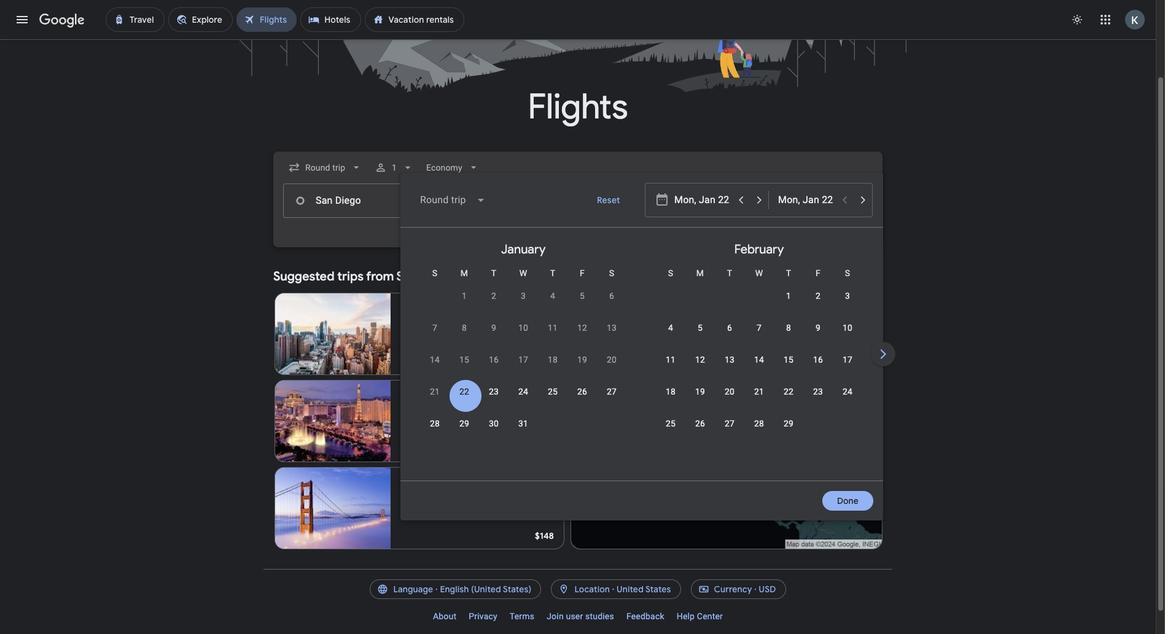 Task type: describe. For each thing, give the bounding box(es) containing it.
9 for fri, feb 9 element
[[816, 323, 821, 333]]

help center
[[677, 612, 723, 622]]

0 vertical spatial 18 button
[[538, 354, 568, 383]]

13 for sat, jan 13 element at the right bottom of the page
[[607, 323, 617, 333]]

Flight search field
[[264, 152, 1114, 521]]

2 21 button from the left
[[745, 386, 774, 415]]

19 for mon, feb 19 element
[[696, 387, 706, 397]]

26 button inside february row group
[[686, 418, 715, 447]]

0 vertical spatial 6 button
[[597, 290, 627, 320]]

2 23 button from the left
[[804, 386, 833, 415]]

fri, feb 23 element
[[814, 386, 824, 398]]

24 for sat, feb 24 element
[[843, 387, 853, 397]]

fri, jan 26 element
[[578, 386, 588, 398]]

Departure text field
[[674, 184, 731, 218]]

1 horizontal spatial 12 button
[[686, 354, 715, 383]]

16 button inside january row group
[[479, 354, 509, 383]]

hr for vegas
[[463, 417, 471, 427]]

16 button inside february row group
[[804, 354, 833, 383]]

25 for thu, jan 25 "element"
[[548, 387, 558, 397]]

english
[[440, 584, 469, 596]]

destinations
[[818, 272, 868, 283]]

mon, jan 29 element
[[460, 418, 470, 430]]

25 for sun, feb 25 element
[[666, 419, 676, 429]]

help
[[677, 612, 695, 622]]

united
[[617, 584, 644, 596]]

row containing 18
[[656, 380, 863, 415]]

wed, jan 24 element
[[519, 386, 529, 398]]

18 for thu, jan 18 element
[[548, 355, 558, 365]]

2 s from the left
[[609, 269, 615, 278]]

tue, feb 27 element
[[725, 418, 735, 430]]

30
[[489, 419, 499, 429]]

fri, feb 9 element
[[816, 322, 821, 334]]

7 for 7 hr 49 min
[[447, 329, 452, 339]]

new
[[401, 304, 421, 316]]

tue, feb 13 element
[[725, 354, 735, 366]]

0 horizontal spatial 27 button
[[597, 386, 627, 415]]

3 t from the left
[[727, 269, 733, 278]]

(united
[[471, 584, 501, 596]]

1 horizontal spatial 11 button
[[656, 354, 686, 383]]

wed, feb 14 element
[[755, 354, 765, 366]]

min for new york
[[477, 329, 491, 339]]

3 for february
[[846, 291, 851, 301]]

1 button
[[370, 153, 419, 183]]

terms
[[510, 612, 535, 622]]

28 for wed, feb 28 element
[[755, 419, 765, 429]]

next image
[[869, 340, 898, 369]]

0 vertical spatial 25 button
[[538, 386, 568, 415]]

21 for sun, jan 21 element
[[430, 387, 440, 397]]

6 for tue, feb 6 element
[[728, 323, 733, 333]]

thu, jan 25 element
[[548, 386, 558, 398]]

mon, feb 26 element
[[696, 418, 706, 430]]

suggested trips from san diego
[[273, 269, 454, 285]]

8 for mon, jan 8 element
[[462, 323, 467, 333]]

hr for york
[[454, 329, 462, 339]]

1 7 button from the left
[[420, 322, 450, 352]]

terms link
[[504, 607, 541, 627]]

10 for sat, feb 10 'element' on the right
[[843, 323, 853, 333]]

0 vertical spatial 13 button
[[597, 322, 627, 352]]

row containing 14
[[420, 348, 627, 383]]

alaska and frontier image
[[401, 504, 410, 514]]

29 for mon, jan 29 element
[[460, 419, 470, 429]]

21 for wed, feb 21 element
[[755, 387, 765, 397]]

3 button for january
[[509, 290, 538, 320]]

about link
[[427, 607, 463, 627]]

san francisco apr 11 – 17
[[401, 478, 465, 501]]

reset
[[598, 195, 621, 206]]

tue, jan 16 element
[[489, 354, 499, 366]]

179 US dollars text field
[[536, 356, 554, 368]]

2 t from the left
[[550, 269, 556, 278]]

4 for sun, feb 4 element
[[669, 323, 674, 333]]

7 for wed, feb 7 element
[[757, 323, 762, 333]]

1 vertical spatial 20 button
[[715, 386, 745, 415]]

studies
[[586, 612, 614, 622]]

fri, jan 5 element
[[580, 290, 585, 302]]

location
[[575, 584, 610, 596]]

wed, feb 7 element
[[757, 322, 762, 334]]

tue, feb 20 element
[[725, 386, 735, 398]]

wed, jan 10 element
[[519, 322, 529, 334]]

sat, feb 17 element
[[843, 354, 853, 366]]

w for february
[[756, 269, 763, 278]]

4 for "thu, jan 4" element
[[551, 291, 556, 301]]

f for january
[[580, 269, 585, 278]]

12 for mon, feb 12 element
[[696, 355, 706, 365]]

8 for thu, feb 8 element
[[787, 323, 792, 333]]

row containing 4
[[656, 317, 863, 352]]

1 for 1 stop
[[415, 329, 420, 339]]

user
[[566, 612, 583, 622]]

las vegas feb 18 – 27
[[401, 391, 447, 414]]

23 for fri, feb 23 element
[[814, 387, 824, 397]]

tue, jan 9 element
[[492, 322, 497, 334]]

18 for sun, feb 18 element
[[666, 387, 676, 397]]

thu, feb 22 element
[[784, 386, 794, 398]]

united states
[[617, 584, 671, 596]]

suggested trips from san diego region
[[273, 262, 883, 555]]

main menu image
[[15, 12, 29, 27]]

states
[[646, 584, 671, 596]]

help center link
[[671, 607, 729, 627]]

2 9 button from the left
[[804, 322, 833, 352]]

1 23 button from the left
[[479, 386, 509, 415]]

thu, feb 1 element
[[787, 290, 792, 302]]

$179
[[536, 356, 554, 368]]

wed, jan 31 element
[[519, 418, 529, 430]]

join
[[547, 612, 564, 622]]

1 inside popup button
[[392, 163, 397, 173]]

row containing 25
[[656, 412, 804, 447]]

reset button
[[583, 186, 635, 215]]

28 for sun, jan 28 element
[[430, 419, 440, 429]]

1 horizontal spatial 27 button
[[715, 418, 745, 447]]

1 horizontal spatial 5 button
[[686, 322, 715, 352]]

26 for fri, jan 26 element
[[578, 387, 588, 397]]

2 14 button from the left
[[745, 354, 774, 383]]

2 28 button from the left
[[745, 418, 774, 447]]

fri, jan 12 element
[[578, 322, 588, 334]]

0 horizontal spatial 5 button
[[568, 290, 597, 320]]

2 22 button from the left
[[774, 386, 804, 415]]

thu, jan 11 element
[[548, 322, 558, 334]]

1 horizontal spatial 18 button
[[656, 386, 686, 415]]

1 horizontal spatial 13 button
[[715, 354, 745, 383]]

1 for mon, jan 1 element
[[462, 291, 467, 301]]

from
[[366, 269, 394, 285]]

3 for january
[[521, 291, 526, 301]]

14 for wed, feb 14 element
[[755, 355, 765, 365]]

7 for sun, jan 7 element
[[433, 323, 438, 333]]

mon, feb 19 element
[[696, 386, 706, 398]]

tue, jan 30 element
[[489, 418, 499, 430]]

explore destinations button
[[771, 267, 883, 287]]

2 29 button from the left
[[774, 418, 804, 447]]

2 8 button from the left
[[774, 322, 804, 352]]

1 22 button from the left
[[450, 386, 479, 415]]

Return text field
[[778, 184, 835, 218]]

4 s from the left
[[845, 269, 851, 278]]

suggested
[[273, 269, 335, 285]]

11 for thu, jan 11 element
[[548, 323, 558, 333]]

spirit image
[[401, 417, 410, 427]]

fri, feb 2 element
[[816, 290, 821, 302]]

1 hr 20 min
[[456, 417, 500, 427]]

1 s from the left
[[432, 269, 438, 278]]

wed, feb 28 element
[[755, 418, 765, 430]]

0 vertical spatial 20 button
[[597, 354, 627, 383]]

wed, jan 17 element
[[519, 354, 529, 366]]

14 for sun, jan 14 element
[[430, 355, 440, 365]]

january
[[501, 242, 546, 258]]

15 for thu, feb 15 element
[[784, 355, 794, 365]]

mon, jan 8 element
[[462, 322, 467, 334]]

thu, feb 8 element
[[787, 322, 792, 334]]

sun, jan 21 element
[[430, 386, 440, 398]]

nonstop
[[415, 417, 449, 427]]

24 for wed, jan 24 element
[[519, 387, 529, 397]]

done button
[[823, 487, 874, 516]]

francisco
[[420, 478, 465, 490]]

2 24 button from the left
[[833, 386, 863, 415]]

tue, feb 6 element
[[728, 322, 733, 334]]

5 for 'mon, feb 5' element in the bottom of the page
[[698, 323, 703, 333]]

states)
[[503, 584, 532, 596]]

currency
[[714, 584, 753, 596]]

2 for february
[[816, 291, 821, 301]]

sat, feb 24 element
[[843, 386, 853, 398]]

0 vertical spatial 11 button
[[538, 322, 568, 352]]

1 10 button from the left
[[509, 322, 538, 352]]



Task type: vqa. For each thing, say whether or not it's contained in the screenshot.
left Holly,
no



Task type: locate. For each thing, give the bounding box(es) containing it.
1 inside january row group
[[462, 291, 467, 301]]

1 24 button from the left
[[509, 386, 538, 415]]

sun, feb 25 element
[[666, 418, 676, 430]]

f inside row group
[[816, 269, 821, 278]]

23 inside february row group
[[814, 387, 824, 397]]

16 inside january row group
[[489, 355, 499, 365]]

1 horizontal spatial 10
[[843, 323, 853, 333]]

0 horizontal spatial 13
[[607, 323, 617, 333]]

2 23 from the left
[[814, 387, 824, 397]]

sat, jan 6 element
[[610, 290, 615, 302]]

29 button right sun, jan 28 element
[[450, 418, 479, 447]]

mon, feb 12 element
[[696, 354, 706, 366]]

vegas
[[418, 391, 446, 403]]

4 inside row
[[669, 323, 674, 333]]

1 inside february row group
[[787, 291, 792, 301]]

explore
[[786, 272, 816, 283]]

grid inside flight search field
[[406, 233, 1114, 489]]

0 vertical spatial 20
[[607, 355, 617, 365]]

about
[[433, 612, 457, 622]]

1 1 button from the left
[[450, 290, 479, 320]]

19 button
[[568, 354, 597, 383], [686, 386, 715, 415]]

2 button up 'tue, jan 9' element
[[479, 290, 509, 320]]

12 button up mon, feb 19 element
[[686, 354, 715, 383]]

2 right mon, jan 1 element
[[492, 291, 497, 301]]

18 left mon, feb 19 element
[[666, 387, 676, 397]]

24 right fri, feb 23 element
[[843, 387, 853, 397]]

15 down 7 hr 49 min
[[460, 355, 470, 365]]

2 14 from the left
[[755, 355, 765, 365]]

1 horizontal spatial 21 button
[[745, 386, 774, 415]]

1 button up mon, jan 8 element
[[450, 290, 479, 320]]

0 horizontal spatial 4
[[551, 291, 556, 301]]

1 horizontal spatial 19
[[696, 387, 706, 397]]

16 inside february row group
[[814, 355, 824, 365]]

min right mon, jan 29 element
[[486, 417, 500, 427]]

0 vertical spatial 26
[[578, 387, 588, 397]]

0 horizontal spatial 12 button
[[568, 322, 597, 352]]

mon, jan 1 element
[[462, 290, 467, 302]]

2 21 from the left
[[755, 387, 765, 397]]

16 button
[[479, 354, 509, 383], [804, 354, 833, 383]]

5 inside january row group
[[580, 291, 585, 301]]

22 left "tue, jan 23" element
[[460, 387, 470, 397]]

25 button
[[538, 386, 568, 415], [656, 418, 686, 447]]

f right explore
[[816, 269, 821, 278]]

join user studies link
[[541, 607, 621, 627]]

san up the apr
[[401, 478, 417, 490]]

11 button up thu, jan 18 element
[[538, 322, 568, 352]]

1 3 from the left
[[521, 291, 526, 301]]

1 vertical spatial 6 button
[[715, 322, 745, 352]]

mon, jan 15 element
[[460, 354, 470, 366]]

1 8 button from the left
[[450, 322, 479, 352]]

grid containing january
[[406, 233, 1114, 489]]

2 feb from the top
[[401, 404, 415, 414]]

21 button up nonstop
[[420, 386, 450, 415]]

29
[[460, 419, 470, 429], [784, 419, 794, 429]]

2 3 button from the left
[[833, 290, 863, 320]]

3 inside february row group
[[846, 291, 851, 301]]

f
[[580, 269, 585, 278], [816, 269, 821, 278]]

t up tue, feb 6 element
[[727, 269, 733, 278]]

10 right fri, feb 9 element
[[843, 323, 853, 333]]

19 inside february row group
[[696, 387, 706, 397]]

1 horizontal spatial 3 button
[[833, 290, 863, 320]]

7 hr 49 min
[[447, 329, 491, 339]]

2 28 from the left
[[755, 419, 765, 429]]

sat, jan 20 element
[[607, 354, 617, 366]]

25 left fri, jan 26 element
[[548, 387, 558, 397]]

17 button up wed, jan 24 element
[[509, 354, 538, 383]]

0 horizontal spatial 26 button
[[568, 386, 597, 415]]

1 horizontal spatial 24
[[843, 387, 853, 397]]

22 inside february row group
[[784, 387, 794, 397]]

22 inside january row group
[[460, 387, 470, 397]]

las
[[401, 391, 416, 403]]

3 button for february
[[833, 290, 863, 320]]

1 horizontal spatial w
[[756, 269, 763, 278]]

16
[[489, 355, 499, 365], [814, 355, 824, 365]]

1 21 button from the left
[[420, 386, 450, 415]]

stop
[[422, 329, 440, 339]]

26 inside february row group
[[696, 419, 706, 429]]

12 left tue, feb 13 element
[[696, 355, 706, 365]]

27 left wed, feb 28 element
[[725, 419, 735, 429]]

0 vertical spatial 27 button
[[597, 386, 627, 415]]

1 horizontal spatial 25 button
[[656, 418, 686, 447]]

1 vertical spatial 25
[[666, 419, 676, 429]]

17 inside february row group
[[843, 355, 853, 365]]

feb inside las vegas feb 18 – 27
[[401, 404, 415, 414]]

feedback link
[[621, 607, 671, 627]]

1 f from the left
[[580, 269, 585, 278]]

18 – 27
[[417, 404, 447, 414]]

f inside january row group
[[580, 269, 585, 278]]

12 inside february row group
[[696, 355, 706, 365]]

29 right wed, feb 28 element
[[784, 419, 794, 429]]

feedback
[[627, 612, 665, 622]]

san right from
[[397, 269, 418, 285]]

f up fri, jan 5 element
[[580, 269, 585, 278]]

20 inside january row group
[[607, 355, 617, 365]]

7 inside february row group
[[757, 323, 762, 333]]

18 button up thu, jan 25 "element"
[[538, 354, 568, 383]]

feb inside new york feb 3 – 10
[[401, 317, 415, 327]]

center
[[697, 612, 723, 622]]

0 horizontal spatial hr
[[454, 329, 462, 339]]

16 for the fri, feb 16 element
[[814, 355, 824, 365]]

0 horizontal spatial 11 button
[[538, 322, 568, 352]]

14 button up wed, feb 21 element
[[745, 354, 774, 383]]

16 right thu, feb 15 element
[[814, 355, 824, 365]]

1 14 button from the left
[[420, 354, 450, 383]]

row containing 7
[[420, 317, 627, 352]]

28 left thu, feb 29 element
[[755, 419, 765, 429]]

1 horizontal spatial 15 button
[[774, 354, 804, 383]]

0 horizontal spatial 6 button
[[597, 290, 627, 320]]

12 inside january row group
[[578, 323, 588, 333]]

1 m from the left
[[461, 269, 468, 278]]

2 1 button from the left
[[774, 290, 804, 320]]

1 button
[[450, 290, 479, 320], [774, 290, 804, 320]]

7 button up sun, jan 14 element
[[420, 322, 450, 352]]

apr
[[401, 492, 414, 501]]

13 inside february row group
[[725, 355, 735, 365]]

19 left tue, feb 20 element
[[696, 387, 706, 397]]

1 horizontal spatial 29
[[784, 419, 794, 429]]

2
[[492, 291, 497, 301], [816, 291, 821, 301]]

24 button
[[509, 386, 538, 415], [833, 386, 863, 415]]

thu, feb 15 element
[[784, 354, 794, 366]]

1 horizontal spatial 8 button
[[774, 322, 804, 352]]

20 for tue, feb 20 element
[[725, 387, 735, 397]]

york
[[423, 304, 444, 316]]

2 2 button from the left
[[804, 290, 833, 320]]

9 inside february row group
[[816, 323, 821, 333]]

31
[[519, 419, 529, 429]]

1 17 button from the left
[[509, 354, 538, 383]]

25 left mon, feb 26 element
[[666, 419, 676, 429]]

0 vertical spatial 6
[[610, 291, 615, 301]]

1 28 from the left
[[430, 419, 440, 429]]

28 button down 18 – 27
[[420, 418, 450, 447]]

row group
[[878, 233, 1114, 476]]

2 17 button from the left
[[833, 354, 863, 383]]

sun, jan 7 element
[[433, 322, 438, 334]]

23 inside january row group
[[489, 387, 499, 397]]

2 2 from the left
[[816, 291, 821, 301]]

0 horizontal spatial 21
[[430, 387, 440, 397]]

trips
[[338, 269, 364, 285]]

privacy
[[469, 612, 498, 622]]

26 for mon, feb 26 element
[[696, 419, 706, 429]]

2 24 from the left
[[843, 387, 853, 397]]

29 inside february row group
[[784, 419, 794, 429]]

23
[[489, 387, 499, 397], [814, 387, 824, 397]]

2 8 from the left
[[787, 323, 792, 333]]

18 inside february row group
[[666, 387, 676, 397]]

11 right wed, jan 10 element
[[548, 323, 558, 333]]

None text field
[[283, 184, 457, 218]]

15 inside february row group
[[784, 355, 794, 365]]

sun, feb 4 element
[[669, 322, 674, 334]]

1 button for february
[[774, 290, 804, 320]]

21 up 18 – 27
[[430, 387, 440, 397]]

1 horizontal spatial 23 button
[[804, 386, 833, 415]]

mon, jan 22, departure date. element
[[460, 386, 470, 398]]

15 for mon, jan 15 element
[[460, 355, 470, 365]]

feb
[[401, 317, 415, 327], [401, 404, 415, 414]]

27 for tue, feb 27 element
[[725, 419, 735, 429]]

9 inside january row group
[[492, 323, 497, 333]]

0 horizontal spatial 28
[[430, 419, 440, 429]]

8 button
[[450, 322, 479, 352], [774, 322, 804, 352]]

3 button up wed, jan 10 element
[[509, 290, 538, 320]]

2 15 from the left
[[784, 355, 794, 365]]

1 2 from the left
[[492, 291, 497, 301]]

11 for sun, feb 11 element
[[666, 355, 676, 365]]

1 14 from the left
[[430, 355, 440, 365]]

17 left $179 text box
[[519, 355, 529, 365]]

language
[[394, 584, 433, 596]]

5 inside row
[[698, 323, 703, 333]]

min left 'tue, jan 9' element
[[477, 329, 491, 339]]

49
[[465, 329, 474, 339]]

1 16 from the left
[[489, 355, 499, 365]]

feb up frontier and spirit image
[[401, 317, 415, 327]]

1 horizontal spatial 10 button
[[833, 322, 863, 352]]

13 for tue, feb 13 element
[[725, 355, 735, 365]]

13 button
[[597, 322, 627, 352], [715, 354, 745, 383]]

january row group
[[406, 233, 642, 476]]

row containing 28
[[420, 412, 538, 447]]

tue, jan 2 element
[[492, 290, 497, 302]]

19 left sat, jan 20 element
[[578, 355, 588, 365]]

8
[[462, 323, 467, 333], [787, 323, 792, 333]]

23 button right thu, feb 22 element
[[804, 386, 833, 415]]

31 button
[[509, 418, 538, 447]]

1 horizontal spatial 25
[[666, 419, 676, 429]]

4 left fri, jan 5 element
[[551, 291, 556, 301]]

mon, feb 5 element
[[698, 322, 703, 334]]

4 button up thu, jan 11 element
[[538, 290, 568, 320]]

15 button up thu, feb 22 element
[[774, 354, 804, 383]]

22 button
[[450, 386, 479, 415], [774, 386, 804, 415]]

change appearance image
[[1063, 5, 1093, 34]]

20 button up tue, feb 27 element
[[715, 386, 745, 415]]

1 28 button from the left
[[420, 418, 450, 447]]

20 inside february row group
[[725, 387, 735, 397]]

10
[[519, 323, 529, 333], [843, 323, 853, 333]]

sat, jan 27 element
[[607, 386, 617, 398]]

0 horizontal spatial 4 button
[[538, 290, 568, 320]]

explore destinations
[[786, 272, 868, 283]]

10 inside february row group
[[843, 323, 853, 333]]

2 m from the left
[[697, 269, 704, 278]]

0 horizontal spatial 10 button
[[509, 322, 538, 352]]

0 horizontal spatial 24 button
[[509, 386, 538, 415]]

1 23 from the left
[[489, 387, 499, 397]]

1 24 from the left
[[519, 387, 529, 397]]

11 – 17
[[416, 492, 446, 501]]

0 horizontal spatial 13 button
[[597, 322, 627, 352]]

m inside january row group
[[461, 269, 468, 278]]

5 button
[[568, 290, 597, 320], [686, 322, 715, 352]]

2 button for january
[[479, 290, 509, 320]]

15 inside january row group
[[460, 355, 470, 365]]

28 inside january row group
[[430, 419, 440, 429]]

1 horizontal spatial 7 button
[[745, 322, 774, 352]]

19 for fri, jan 19 element
[[578, 355, 588, 365]]

row containing 11
[[656, 348, 863, 383]]

1 horizontal spatial 20 button
[[715, 386, 745, 415]]

13 inside january row group
[[607, 323, 617, 333]]

w inside january row group
[[520, 269, 527, 278]]

1 horizontal spatial f
[[816, 269, 821, 278]]

26 button left sat, jan 27 element
[[568, 386, 597, 415]]

10 for wed, jan 10 element
[[519, 323, 529, 333]]

28 button
[[420, 418, 450, 447], [745, 418, 774, 447]]

1
[[392, 163, 397, 173], [462, 291, 467, 301], [787, 291, 792, 301], [415, 329, 420, 339], [456, 417, 461, 427]]

2 inside january row group
[[492, 291, 497, 301]]

10 button
[[509, 322, 538, 352], [833, 322, 863, 352]]

t up "thu, jan 4" element
[[550, 269, 556, 278]]

148 US dollars text field
[[535, 531, 554, 542]]

frontier and spirit image
[[401, 329, 410, 339]]

22
[[460, 387, 470, 397], [784, 387, 794, 397]]

23 left wed, jan 24 element
[[489, 387, 499, 397]]

san inside san francisco apr 11 – 17
[[401, 478, 417, 490]]

6 for 'sat, jan 6' element
[[610, 291, 615, 301]]

26 left tue, feb 27 element
[[696, 419, 706, 429]]

22 left fri, feb 23 element
[[784, 387, 794, 397]]

24 inside february row group
[[843, 387, 853, 397]]

min
[[477, 329, 491, 339], [486, 417, 500, 427]]

19
[[578, 355, 588, 365], [696, 387, 706, 397]]

f for february
[[816, 269, 821, 278]]

february
[[735, 242, 784, 258]]

1 horizontal spatial 22
[[784, 387, 794, 397]]

1 vertical spatial 27
[[725, 419, 735, 429]]

wed, feb 21 element
[[755, 386, 765, 398]]

1 29 button from the left
[[450, 418, 479, 447]]

m for february
[[697, 269, 704, 278]]

27 right fri, jan 26 element
[[607, 387, 617, 397]]

1 vertical spatial 13 button
[[715, 354, 745, 383]]

0 horizontal spatial 9 button
[[479, 322, 509, 352]]

12 button up fri, jan 19 element
[[568, 322, 597, 352]]

0 horizontal spatial 20
[[473, 417, 483, 427]]

2 16 from the left
[[814, 355, 824, 365]]

english (united states)
[[440, 584, 532, 596]]

2 22 from the left
[[784, 387, 794, 397]]

m
[[461, 269, 468, 278], [697, 269, 704, 278]]

17 for wed, jan 17 element
[[519, 355, 529, 365]]

1 t from the left
[[491, 269, 497, 278]]

diego
[[420, 269, 454, 285]]

11 inside january row group
[[548, 323, 558, 333]]

17 button up sat, feb 24 element
[[833, 354, 863, 383]]

26 inside january row group
[[578, 387, 588, 397]]

1 15 button from the left
[[450, 354, 479, 383]]

27 button left wed, feb 28 element
[[715, 418, 745, 447]]

1 horizontal spatial 6 button
[[715, 322, 745, 352]]

t up tue, jan 2 element
[[491, 269, 497, 278]]

s up 'sat, jan 6' element
[[609, 269, 615, 278]]

0 horizontal spatial 17
[[519, 355, 529, 365]]

0 vertical spatial min
[[477, 329, 491, 339]]

28 down 18 – 27
[[430, 419, 440, 429]]

15
[[460, 355, 470, 365], [784, 355, 794, 365]]

row
[[450, 280, 627, 320], [774, 280, 863, 320], [420, 317, 627, 352], [656, 317, 863, 352], [420, 348, 627, 383], [656, 348, 863, 383], [420, 380, 627, 415], [656, 380, 863, 415], [420, 412, 538, 447], [656, 412, 804, 447]]

20 right fri, jan 19 element
[[607, 355, 617, 365]]

0 horizontal spatial 19
[[578, 355, 588, 365]]

6 inside january row group
[[610, 291, 615, 301]]

t
[[491, 269, 497, 278], [550, 269, 556, 278], [727, 269, 733, 278], [786, 269, 792, 278]]

18 inside january row group
[[548, 355, 558, 365]]

1 vertical spatial san
[[401, 478, 417, 490]]

27
[[607, 387, 617, 397], [725, 419, 735, 429]]

2 17 from the left
[[843, 355, 853, 365]]

22 for mon, jan 22, departure date. element
[[460, 387, 470, 397]]

s
[[432, 269, 438, 278], [609, 269, 615, 278], [668, 269, 674, 278], [845, 269, 851, 278]]

2 9 from the left
[[816, 323, 821, 333]]

1 15 from the left
[[460, 355, 470, 365]]

fri, feb 16 element
[[814, 354, 824, 366]]

1 16 button from the left
[[479, 354, 509, 383]]

3 button inside february row group
[[833, 290, 863, 320]]

3
[[521, 291, 526, 301], [846, 291, 851, 301]]

18
[[548, 355, 558, 365], [666, 387, 676, 397]]

1 horizontal spatial 27
[[725, 419, 735, 429]]

28 inside february row group
[[755, 419, 765, 429]]

26 button inside january row group
[[568, 386, 597, 415]]

14 inside february row group
[[755, 355, 765, 365]]

25 inside february row group
[[666, 419, 676, 429]]

29 for thu, feb 29 element
[[784, 419, 794, 429]]

0 vertical spatial feb
[[401, 317, 415, 327]]

sat, jan 13 element
[[607, 322, 617, 334]]

1 horizontal spatial 26 button
[[686, 418, 715, 447]]

1 vertical spatial 18 button
[[656, 386, 686, 415]]

20 for sat, jan 20 element
[[607, 355, 617, 365]]

join user studies
[[547, 612, 614, 622]]

16 button up fri, feb 23 element
[[804, 354, 833, 383]]

Departure text field
[[675, 184, 731, 217]]

2 29 from the left
[[784, 419, 794, 429]]

0 horizontal spatial 25
[[548, 387, 558, 397]]

10 right 'tue, jan 9' element
[[519, 323, 529, 333]]

new york feb 3 – 10
[[401, 304, 444, 327]]

11 inside february row group
[[666, 355, 676, 365]]

1 button for january
[[450, 290, 479, 320]]

17 button
[[509, 354, 538, 383], [833, 354, 863, 383]]

29 inside january row group
[[460, 419, 470, 429]]

23 button
[[479, 386, 509, 415], [804, 386, 833, 415]]

0 horizontal spatial 23 button
[[479, 386, 509, 415]]

min for las vegas
[[486, 417, 500, 427]]

18 button up sun, feb 25 element
[[656, 386, 686, 415]]

12 button
[[568, 322, 597, 352], [686, 354, 715, 383]]

0 vertical spatial 27
[[607, 387, 617, 397]]

7 inside suggested trips from san diego region
[[447, 329, 452, 339]]

1 horizontal spatial 7
[[447, 329, 452, 339]]

0 horizontal spatial 29
[[460, 419, 470, 429]]

4 t from the left
[[786, 269, 792, 278]]

9 button up the fri, feb 16 element
[[804, 322, 833, 352]]

9 button
[[479, 322, 509, 352], [804, 322, 833, 352]]

m up mon, jan 1 element
[[461, 269, 468, 278]]

0 vertical spatial 12 button
[[568, 322, 597, 352]]

4
[[551, 291, 556, 301], [669, 323, 674, 333]]

11 button up sun, feb 18 element
[[656, 354, 686, 383]]

9 for 'tue, jan 9' element
[[492, 323, 497, 333]]

sun, jan 14 element
[[430, 354, 440, 366]]

0 vertical spatial 19 button
[[568, 354, 597, 383]]

0 horizontal spatial 19 button
[[568, 354, 597, 383]]

21 inside february row group
[[755, 387, 765, 397]]

feb down las
[[401, 404, 415, 414]]

feb for new
[[401, 317, 415, 327]]

24
[[519, 387, 529, 397], [843, 387, 853, 397]]

4 inside january row group
[[551, 291, 556, 301]]

6 right fri, jan 5 element
[[610, 291, 615, 301]]

5 for fri, jan 5 element
[[580, 291, 585, 301]]

21 button
[[420, 386, 450, 415], [745, 386, 774, 415]]

18 button
[[538, 354, 568, 383], [656, 386, 686, 415]]

w inside february row group
[[756, 269, 763, 278]]

2 10 button from the left
[[833, 322, 863, 352]]

26
[[578, 387, 588, 397], [696, 419, 706, 429]]

2 button for february
[[804, 290, 833, 320]]

13 button up tue, feb 20 element
[[715, 354, 745, 383]]

1 horizontal spatial 21
[[755, 387, 765, 397]]

1 29 from the left
[[460, 419, 470, 429]]

0 horizontal spatial 29 button
[[450, 418, 479, 447]]

thu, feb 29 element
[[784, 418, 794, 430]]

0 horizontal spatial 22
[[460, 387, 470, 397]]

1 9 from the left
[[492, 323, 497, 333]]

25 button left fri, jan 26 element
[[538, 386, 568, 415]]

0 horizontal spatial 5
[[580, 291, 585, 301]]

0 horizontal spatial 9
[[492, 323, 497, 333]]

w for january
[[520, 269, 527, 278]]

20 right mon, jan 29 element
[[473, 417, 483, 427]]

m for january
[[461, 269, 468, 278]]

sun, jan 28 element
[[430, 418, 440, 430]]

0 horizontal spatial 11
[[548, 323, 558, 333]]

27 inside january row group
[[607, 387, 617, 397]]

1 feb from the top
[[401, 317, 415, 327]]

14 inside january row group
[[430, 355, 440, 365]]

1 stop
[[415, 329, 440, 339]]

2 w from the left
[[756, 269, 763, 278]]

row containing 21
[[420, 380, 627, 415]]

february row group
[[642, 233, 878, 476]]

hr
[[454, 329, 462, 339], [463, 417, 471, 427]]

5
[[580, 291, 585, 301], [698, 323, 703, 333]]

1 horizontal spatial 26
[[696, 419, 706, 429]]

1 horizontal spatial m
[[697, 269, 704, 278]]

2 10 from the left
[[843, 323, 853, 333]]

14
[[430, 355, 440, 365], [755, 355, 765, 365]]

11 left mon, feb 12 element
[[666, 355, 676, 365]]

1 w from the left
[[520, 269, 527, 278]]

1 vertical spatial 20
[[725, 387, 735, 397]]

27 inside february row group
[[725, 419, 735, 429]]

17 for sat, feb 17 element
[[843, 355, 853, 365]]

17 right the fri, feb 16 element
[[843, 355, 853, 365]]

0 horizontal spatial 21 button
[[420, 386, 450, 415]]

30 button
[[479, 418, 509, 447]]

16 left wed, jan 17 element
[[489, 355, 499, 365]]

19 button up fri, jan 26 element
[[568, 354, 597, 383]]

sun, feb 11 element
[[666, 354, 676, 366]]

0 vertical spatial 5 button
[[568, 290, 597, 320]]

1 3 button from the left
[[509, 290, 538, 320]]

0 horizontal spatial 25 button
[[538, 386, 568, 415]]

1 vertical spatial feb
[[401, 404, 415, 414]]

10 inside january row group
[[519, 323, 529, 333]]

thu, jan 18 element
[[548, 354, 558, 366]]

6 button up tue, feb 13 element
[[715, 322, 745, 352]]

2 inside february row group
[[816, 291, 821, 301]]

0 horizontal spatial 7
[[433, 323, 438, 333]]

1 10 from the left
[[519, 323, 529, 333]]

21 button up wed, feb 28 element
[[745, 386, 774, 415]]

1 button up thu, feb 8 element
[[774, 290, 804, 320]]

1 vertical spatial 4
[[669, 323, 674, 333]]

2 f from the left
[[816, 269, 821, 278]]

Return text field
[[779, 184, 835, 217]]

8 inside february row group
[[787, 323, 792, 333]]

0 horizontal spatial 10
[[519, 323, 529, 333]]

24 left thu, jan 25 "element"
[[519, 387, 529, 397]]

wed, jan 3 element
[[521, 290, 526, 302]]

privacy link
[[463, 607, 504, 627]]

8 left 'tue, jan 9' element
[[462, 323, 467, 333]]

24 inside january row group
[[519, 387, 529, 397]]

16 for tue, jan 16 element
[[489, 355, 499, 365]]

3 – 10
[[417, 317, 442, 327]]

12 for fri, jan 12 element
[[578, 323, 588, 333]]

sun, feb 18 element
[[666, 386, 676, 398]]

1 vertical spatial 5 button
[[686, 322, 715, 352]]

14 button up sun, jan 21 element
[[420, 354, 450, 383]]

9 button up tue, jan 16 element
[[479, 322, 509, 352]]

1 horizontal spatial 9
[[816, 323, 821, 333]]

3 s from the left
[[668, 269, 674, 278]]

fri, jan 19 element
[[578, 354, 588, 366]]

5 button up mon, feb 12 element
[[686, 322, 715, 352]]

4 button inside february row group
[[656, 322, 686, 352]]

21 left thu, feb 22 element
[[755, 387, 765, 397]]

11 button
[[538, 322, 568, 352], [656, 354, 686, 383]]

24 button up the 31
[[509, 386, 538, 415]]

1 vertical spatial 18
[[666, 387, 676, 397]]

3 down destinations
[[846, 291, 851, 301]]

None field
[[283, 157, 368, 179], [422, 157, 485, 179], [411, 186, 496, 215], [283, 157, 368, 179], [422, 157, 485, 179], [411, 186, 496, 215]]

0 horizontal spatial 3
[[521, 291, 526, 301]]

0 horizontal spatial 22 button
[[450, 386, 479, 415]]

1 22 from the left
[[460, 387, 470, 397]]

m inside february row group
[[697, 269, 704, 278]]

sat, feb 3 element
[[846, 290, 851, 302]]

0 vertical spatial san
[[397, 269, 418, 285]]

23 button up 30
[[479, 386, 509, 415]]

12 left sat, jan 13 element at the right bottom of the page
[[578, 323, 588, 333]]

s up sun, feb 4 element
[[668, 269, 674, 278]]

1 9 button from the left
[[479, 322, 509, 352]]

t up thu, feb 1 "element"
[[786, 269, 792, 278]]

9 right 49
[[492, 323, 497, 333]]

17 inside january row group
[[519, 355, 529, 365]]

feb for las
[[401, 404, 415, 414]]

0 horizontal spatial 3 button
[[509, 290, 538, 320]]

2 7 button from the left
[[745, 322, 774, 352]]

22 for thu, feb 22 element
[[784, 387, 794, 397]]

sat, feb 10 element
[[843, 322, 853, 334]]

2 15 button from the left
[[774, 354, 804, 383]]

1 vertical spatial min
[[486, 417, 500, 427]]

1 horizontal spatial 28 button
[[745, 418, 774, 447]]

1 vertical spatial 11
[[666, 355, 676, 365]]

grid
[[406, 233, 1114, 489]]

11
[[548, 323, 558, 333], [666, 355, 676, 365]]

1 vertical spatial 25 button
[[656, 418, 686, 447]]

0 horizontal spatial 2
[[492, 291, 497, 301]]

10 button up sat, feb 17 element
[[833, 322, 863, 352]]

2 3 from the left
[[846, 291, 851, 301]]

27 for sat, jan 27 element
[[607, 387, 617, 397]]

1 for 1 hr 20 min
[[456, 417, 461, 427]]

1 horizontal spatial 23
[[814, 387, 824, 397]]

tue, jan 23 element
[[489, 386, 499, 398]]

8 inside january row group
[[462, 323, 467, 333]]

$148
[[535, 531, 554, 542]]

1 21 from the left
[[430, 387, 440, 397]]

21 inside january row group
[[430, 387, 440, 397]]

1 17 from the left
[[519, 355, 529, 365]]

23 for "tue, jan 23" element
[[489, 387, 499, 397]]

done
[[838, 496, 859, 507]]

0 horizontal spatial 8
[[462, 323, 467, 333]]

20 inside suggested trips from san diego region
[[473, 417, 483, 427]]

16 button up "tue, jan 23" element
[[479, 354, 509, 383]]

3 inside january row group
[[521, 291, 526, 301]]

13 left wed, feb 14 element
[[725, 355, 735, 365]]

15 left the fri, feb 16 element
[[784, 355, 794, 365]]

4 button
[[538, 290, 568, 320], [656, 322, 686, 352]]

22 button up thu, feb 29 element
[[774, 386, 804, 415]]

2 horizontal spatial 7
[[757, 323, 762, 333]]

s up york
[[432, 269, 438, 278]]

19 inside january row group
[[578, 355, 588, 365]]

17
[[519, 355, 529, 365], [843, 355, 853, 365]]

8 button up thu, feb 15 element
[[774, 322, 804, 352]]

1 horizontal spatial 14
[[755, 355, 765, 365]]

1 2 button from the left
[[479, 290, 509, 320]]

0 horizontal spatial 7 button
[[420, 322, 450, 352]]

2 for january
[[492, 291, 497, 301]]

1 horizontal spatial 19 button
[[686, 386, 715, 415]]

25 inside january row group
[[548, 387, 558, 397]]

6 inside row
[[728, 323, 733, 333]]

26 right thu, jan 25 "element"
[[578, 387, 588, 397]]

0 vertical spatial 4 button
[[538, 290, 568, 320]]

7 inside january row group
[[433, 323, 438, 333]]

9 right thu, feb 8 element
[[816, 323, 821, 333]]

0 horizontal spatial 6
[[610, 291, 615, 301]]

2 16 button from the left
[[804, 354, 833, 383]]

21
[[430, 387, 440, 397], [755, 387, 765, 397]]

1 vertical spatial 19 button
[[686, 386, 715, 415]]

1 8 from the left
[[462, 323, 467, 333]]

usd
[[759, 584, 777, 596]]

10 button up wed, jan 17 element
[[509, 322, 538, 352]]

1 for thu, feb 1 "element"
[[787, 291, 792, 301]]

8 left fri, feb 9 element
[[787, 323, 792, 333]]

2 down explore destinations button
[[816, 291, 821, 301]]

flights
[[528, 85, 628, 129]]

thu, jan 4 element
[[551, 290, 556, 302]]

22 button up mon, jan 29 element
[[450, 386, 479, 415]]



